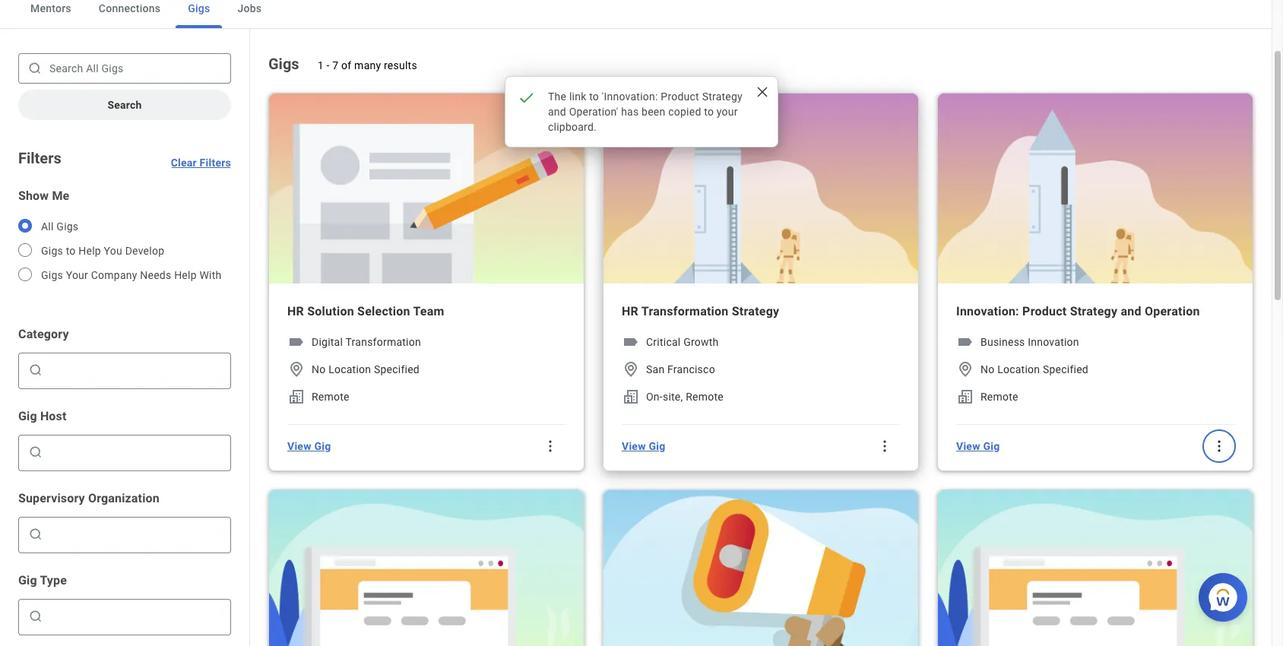 Task type: vqa. For each thing, say whether or not it's contained in the screenshot.


Task type: describe. For each thing, give the bounding box(es) containing it.
1 vertical spatial product
[[1022, 304, 1067, 319]]

wdres.tm.general.rocketshipastronaut image for transformation
[[604, 93, 918, 284]]

staffing element for hr transformation strategy
[[622, 388, 640, 406]]

all gigs
[[41, 220, 79, 233]]

search image for supervisory
[[28, 527, 43, 542]]

on-
[[646, 391, 663, 403]]

view gig button for innovation: product strategy and operation
[[950, 431, 1006, 461]]

selection
[[357, 304, 410, 319]]

check image
[[518, 89, 536, 107]]

connections
[[99, 2, 161, 14]]

2 remote from the left
[[686, 391, 724, 403]]

1
[[317, 59, 324, 71]]

location image for hr
[[622, 360, 640, 379]]

location for solution
[[328, 363, 371, 376]]

innovation:
[[956, 304, 1019, 319]]

your
[[66, 269, 88, 281]]

location element for hr solution selection team
[[287, 360, 306, 379]]

megaphone image
[[604, 490, 918, 646]]

1 vertical spatial to
[[704, 106, 714, 118]]

transformation for digital
[[346, 336, 421, 348]]

type
[[40, 573, 67, 588]]

1 horizontal spatial and
[[1121, 304, 1142, 319]]

digital transformation
[[312, 336, 421, 348]]

gig for hr transformation strategy
[[649, 440, 665, 452]]

you
[[104, 245, 122, 257]]

growth
[[684, 336, 719, 348]]

and inside the link to 'innovation: product strategy and operation' has been copied to your clipboard.
[[548, 106, 566, 118]]

develop
[[125, 245, 164, 257]]

supervisory organization
[[18, 491, 160, 506]]

gig for hr solution selection team
[[314, 440, 331, 452]]

no location specified for product
[[981, 363, 1089, 376]]

2 web page image from the left
[[938, 490, 1253, 646]]

strategy for innovation: product strategy and operation
[[1070, 304, 1118, 319]]

1 vertical spatial help
[[174, 269, 197, 281]]

your
[[717, 106, 738, 118]]

hr for hr solution selection team
[[287, 304, 304, 319]]

gigs for gigs your company needs help with
[[41, 269, 63, 281]]

related actions vertical image
[[1212, 439, 1227, 454]]

tab list containing mentors
[[0, 0, 1272, 29]]

gig for innovation: product strategy and operation
[[983, 440, 1000, 452]]

gigs for gigs button
[[188, 2, 210, 14]]

staffing image
[[287, 388, 306, 406]]

san
[[646, 363, 665, 376]]

view gig for hr solution selection team
[[287, 440, 331, 452]]

1 web page image from the left
[[269, 490, 584, 646]]

7
[[332, 59, 339, 71]]

gigs your company needs help with
[[41, 269, 222, 281]]

search button
[[18, 90, 231, 120]]

supervisory
[[18, 491, 85, 506]]

0 horizontal spatial filters
[[18, 149, 61, 167]]

remote for innovation:
[[981, 391, 1018, 403]]

has
[[621, 106, 639, 118]]

on-site, remote
[[646, 391, 724, 403]]

operation
[[1145, 304, 1200, 319]]

clear
[[171, 157, 197, 169]]

staffing element for hr solution selection team
[[287, 388, 306, 406]]

gig host
[[18, 409, 67, 423]]

no location specified for solution
[[312, 363, 420, 376]]

results
[[384, 59, 417, 71]]

of
[[341, 59, 352, 71]]

0 vertical spatial help
[[78, 245, 101, 257]]

gigs left 1
[[268, 55, 299, 73]]

the link to 'innovation: product strategy and operation' has been copied to your clipboard. dialog
[[505, 76, 778, 147]]

company
[[91, 269, 137, 281]]

pencil and paper image
[[269, 93, 584, 284]]

related actions vertical image for hr solution selection team
[[543, 439, 558, 454]]

category
[[18, 327, 69, 341]]

show me
[[18, 189, 69, 203]]

innovation: product strategy and operation
[[956, 304, 1200, 319]]

specified for selection
[[374, 363, 420, 376]]

mentors
[[30, 2, 71, 14]]

host
[[40, 409, 67, 423]]



Task type: locate. For each thing, give the bounding box(es) containing it.
1 related actions vertical image from the left
[[543, 439, 558, 454]]

0 vertical spatial and
[[548, 106, 566, 118]]

0 horizontal spatial wdres.tm.general.rocketshipastronaut image
[[604, 93, 918, 284]]

1 no from the left
[[312, 363, 326, 376]]

no for innovation:
[[981, 363, 995, 376]]

2 related actions vertical image from the left
[[877, 439, 892, 454]]

2 search image from the top
[[28, 527, 43, 542]]

specified
[[374, 363, 420, 376], [1043, 363, 1089, 376]]

2 view gig button from the left
[[616, 431, 672, 461]]

1 location element from the left
[[287, 360, 306, 379]]

gigs to help you develop
[[41, 245, 164, 257]]

category element left business
[[956, 333, 975, 351]]

1 location image from the left
[[622, 360, 640, 379]]

search image down mentors button
[[27, 61, 43, 76]]

0 vertical spatial search image
[[27, 61, 43, 76]]

2 location from the left
[[997, 363, 1040, 376]]

0 horizontal spatial view gig
[[287, 440, 331, 452]]

hr for hr transformation strategy
[[622, 304, 639, 319]]

web page image
[[269, 490, 584, 646], [938, 490, 1253, 646]]

0 horizontal spatial transformation
[[346, 336, 421, 348]]

2 category image from the left
[[622, 333, 640, 351]]

0 horizontal spatial staffing element
[[287, 388, 306, 406]]

product up the innovation
[[1022, 304, 1067, 319]]

0 horizontal spatial help
[[78, 245, 101, 257]]

gigs button
[[176, 0, 222, 28]]

1 vertical spatial search image
[[28, 363, 43, 378]]

2 horizontal spatial view gig button
[[950, 431, 1006, 461]]

0 horizontal spatial location
[[328, 363, 371, 376]]

view for hr solution selection team
[[287, 440, 311, 452]]

jobs button
[[225, 0, 274, 28]]

no location specified down "digital transformation" on the left bottom of the page
[[312, 363, 420, 376]]

connections button
[[87, 0, 173, 28]]

transformation down the selection
[[346, 336, 421, 348]]

3 staffing element from the left
[[956, 388, 975, 406]]

1 horizontal spatial location
[[997, 363, 1040, 376]]

0 horizontal spatial category image
[[287, 333, 306, 351]]

category image for hr solution selection team
[[287, 333, 306, 351]]

location down business innovation
[[997, 363, 1040, 376]]

view for hr transformation strategy
[[622, 440, 646, 452]]

2 view from the left
[[622, 440, 646, 452]]

strategy for hr transformation strategy
[[732, 304, 779, 319]]

help left you
[[78, 245, 101, 257]]

tab list
[[0, 0, 1272, 29]]

category element left the critical at the bottom of page
[[622, 333, 640, 351]]

filters inside clear filters button
[[200, 157, 231, 169]]

category image left the critical at the bottom of page
[[622, 333, 640, 351]]

search
[[107, 99, 142, 111]]

search image
[[28, 445, 43, 460], [28, 527, 43, 542]]

1 horizontal spatial related actions vertical image
[[877, 439, 892, 454]]

to up operation'
[[589, 90, 599, 103]]

2 horizontal spatial category element
[[956, 333, 975, 351]]

Search All Gigs text field
[[18, 53, 231, 84]]

mentors button
[[18, 0, 83, 28]]

operation'
[[569, 106, 618, 118]]

search image for gig type
[[28, 609, 43, 624]]

2 staffing image from the left
[[956, 388, 975, 406]]

hr solution selection team
[[287, 304, 444, 319]]

location image down 'innovation:'
[[956, 360, 975, 379]]

1 vertical spatial search image
[[28, 527, 43, 542]]

location element
[[287, 360, 306, 379], [622, 360, 640, 379], [956, 360, 975, 379]]

0 horizontal spatial remote
[[312, 391, 349, 403]]

view gig for hr transformation strategy
[[622, 440, 665, 452]]

staffing element for innovation: product strategy and operation
[[956, 388, 975, 406]]

business
[[981, 336, 1025, 348]]

2 no from the left
[[981, 363, 995, 376]]

jobs
[[238, 2, 262, 14]]

no
[[312, 363, 326, 376], [981, 363, 995, 376]]

1 horizontal spatial view
[[622, 440, 646, 452]]

1 horizontal spatial view gig button
[[616, 431, 672, 461]]

team
[[413, 304, 444, 319]]

2 view gig from the left
[[622, 440, 665, 452]]

0 horizontal spatial web page image
[[269, 490, 584, 646]]

transformation for hr
[[641, 304, 729, 319]]

2 staffing element from the left
[[622, 388, 640, 406]]

hr transformation strategy
[[622, 304, 779, 319]]

1 horizontal spatial filters
[[200, 157, 231, 169]]

category image up location image
[[287, 333, 306, 351]]

search image for gig
[[28, 445, 43, 460]]

3 category image from the left
[[956, 333, 975, 351]]

3 view from the left
[[956, 440, 980, 452]]

0 horizontal spatial no location specified
[[312, 363, 420, 376]]

1 category element from the left
[[287, 333, 306, 351]]

clipboard.
[[548, 121, 597, 133]]

0 vertical spatial product
[[661, 90, 699, 103]]

gigs left jobs
[[188, 2, 210, 14]]

category element for hr transformation strategy
[[622, 333, 640, 351]]

transformation
[[641, 304, 729, 319], [346, 336, 421, 348]]

1 vertical spatial transformation
[[346, 336, 421, 348]]

1 staffing element from the left
[[287, 388, 306, 406]]

2 location element from the left
[[622, 360, 640, 379]]

3 remote from the left
[[981, 391, 1018, 403]]

1 horizontal spatial to
[[589, 90, 599, 103]]

2 vertical spatial search image
[[28, 609, 43, 624]]

no for hr
[[312, 363, 326, 376]]

gig
[[18, 409, 37, 423], [314, 440, 331, 452], [649, 440, 665, 452], [983, 440, 1000, 452], [18, 573, 37, 588]]

0 horizontal spatial staffing image
[[622, 388, 640, 406]]

transformation up critical growth
[[641, 304, 729, 319]]

staffing element
[[287, 388, 306, 406], [622, 388, 640, 406], [956, 388, 975, 406]]

1 horizontal spatial hr
[[622, 304, 639, 319]]

0 horizontal spatial product
[[661, 90, 699, 103]]

location down "digital transformation" on the left bottom of the page
[[328, 363, 371, 376]]

1 remote from the left
[[312, 391, 349, 403]]

filters up show me at the top left of the page
[[18, 149, 61, 167]]

the link to 'innovation: product strategy and operation' has been copied to your clipboard.
[[548, 90, 743, 133]]

0 horizontal spatial related actions vertical image
[[543, 439, 558, 454]]

gigs down the 'all'
[[41, 245, 63, 257]]

1 horizontal spatial staffing element
[[622, 388, 640, 406]]

search image down gig host
[[28, 445, 43, 460]]

staffing image for innovation:
[[956, 388, 975, 406]]

view gig button
[[281, 431, 337, 461], [616, 431, 672, 461], [950, 431, 1006, 461]]

view
[[287, 440, 311, 452], [622, 440, 646, 452], [956, 440, 980, 452]]

been
[[642, 106, 666, 118]]

1 horizontal spatial category image
[[622, 333, 640, 351]]

remote
[[312, 391, 349, 403], [686, 391, 724, 403], [981, 391, 1018, 403]]

no right location image
[[312, 363, 326, 376]]

clear filters
[[171, 157, 231, 169]]

2 specified from the left
[[1043, 363, 1089, 376]]

None field
[[46, 358, 224, 382], [46, 363, 224, 378], [46, 440, 224, 464], [46, 445, 224, 460], [46, 522, 224, 547], [46, 527, 224, 542], [46, 604, 224, 629], [46, 609, 224, 624], [46, 358, 224, 382], [46, 363, 224, 378], [46, 440, 224, 464], [46, 445, 224, 460], [46, 522, 224, 547], [46, 527, 224, 542], [46, 604, 224, 629], [46, 609, 224, 624]]

2 location image from the left
[[956, 360, 975, 379]]

help
[[78, 245, 101, 257], [174, 269, 197, 281]]

category element
[[287, 333, 306, 351], [622, 333, 640, 351], [956, 333, 975, 351]]

the
[[548, 90, 566, 103]]

0 horizontal spatial hr
[[287, 304, 304, 319]]

no location specified down business innovation
[[981, 363, 1089, 376]]

many
[[354, 59, 381, 71]]

gigs inside button
[[188, 2, 210, 14]]

to
[[589, 90, 599, 103], [704, 106, 714, 118], [66, 245, 76, 257]]

2 no location specified from the left
[[981, 363, 1089, 376]]

1 hr from the left
[[287, 304, 304, 319]]

no location specified
[[312, 363, 420, 376], [981, 363, 1089, 376]]

2 wdres.tm.general.rocketshipastronaut image from the left
[[938, 93, 1253, 284]]

1 horizontal spatial location image
[[956, 360, 975, 379]]

location element left san
[[622, 360, 640, 379]]

organization
[[88, 491, 160, 506]]

0 horizontal spatial no
[[312, 363, 326, 376]]

3 location element from the left
[[956, 360, 975, 379]]

1 horizontal spatial category element
[[622, 333, 640, 351]]

category image for innovation: product strategy and operation
[[956, 333, 975, 351]]

location element for innovation: product strategy and operation
[[956, 360, 975, 379]]

0 vertical spatial to
[[589, 90, 599, 103]]

location element for hr transformation strategy
[[622, 360, 640, 379]]

location
[[328, 363, 371, 376], [997, 363, 1040, 376]]

1 horizontal spatial remote
[[686, 391, 724, 403]]

2 horizontal spatial location element
[[956, 360, 975, 379]]

0 vertical spatial transformation
[[641, 304, 729, 319]]

2 hr from the left
[[622, 304, 639, 319]]

gigs right the 'all'
[[57, 220, 79, 233]]

2 horizontal spatial view gig
[[956, 440, 1000, 452]]

view gig for innovation: product strategy and operation
[[956, 440, 1000, 452]]

1 - 7 of many results
[[317, 59, 417, 71]]

copied
[[668, 106, 701, 118]]

2 horizontal spatial remote
[[981, 391, 1018, 403]]

1 category image from the left
[[287, 333, 306, 351]]

specified down the innovation
[[1043, 363, 1089, 376]]

me
[[52, 189, 69, 203]]

2 category element from the left
[[622, 333, 640, 351]]

link
[[569, 90, 586, 103]]

to up your
[[66, 245, 76, 257]]

and down the
[[548, 106, 566, 118]]

3 view gig button from the left
[[950, 431, 1006, 461]]

innovation
[[1028, 336, 1079, 348]]

1 horizontal spatial wdres.tm.general.rocketshipastronaut image
[[938, 93, 1253, 284]]

digital
[[312, 336, 343, 348]]

business innovation
[[981, 336, 1079, 348]]

category element for hr solution selection team
[[287, 333, 306, 351]]

0 horizontal spatial view gig button
[[281, 431, 337, 461]]

1 horizontal spatial product
[[1022, 304, 1067, 319]]

category image
[[287, 333, 306, 351], [622, 333, 640, 351], [956, 333, 975, 351]]

1 wdres.tm.general.rocketshipastronaut image from the left
[[604, 93, 918, 284]]

0 vertical spatial search image
[[28, 445, 43, 460]]

1 search image from the top
[[28, 445, 43, 460]]

1 staffing image from the left
[[622, 388, 640, 406]]

filters
[[18, 149, 61, 167], [200, 157, 231, 169]]

1 location from the left
[[328, 363, 371, 376]]

location image
[[287, 360, 306, 379]]

related actions vertical image
[[543, 439, 558, 454], [877, 439, 892, 454]]

x image
[[755, 84, 770, 100]]

0 horizontal spatial category element
[[287, 333, 306, 351]]

0 horizontal spatial specified
[[374, 363, 420, 376]]

view gig button for hr solution selection team
[[281, 431, 337, 461]]

site,
[[663, 391, 683, 403]]

san francisco
[[646, 363, 715, 376]]

0 horizontal spatial and
[[548, 106, 566, 118]]

hr
[[287, 304, 304, 319], [622, 304, 639, 319]]

with
[[200, 269, 222, 281]]

strategy inside the link to 'innovation: product strategy and operation' has been copied to your clipboard.
[[702, 90, 743, 103]]

remote right staffing image
[[312, 391, 349, 403]]

category image for hr transformation strategy
[[622, 333, 640, 351]]

gigs left your
[[41, 269, 63, 281]]

1 view gig from the left
[[287, 440, 331, 452]]

search image down gig type
[[28, 609, 43, 624]]

1 horizontal spatial location element
[[622, 360, 640, 379]]

search image down supervisory
[[28, 527, 43, 542]]

category element for innovation: product strategy and operation
[[956, 333, 975, 351]]

specified down "digital transformation" on the left bottom of the page
[[374, 363, 420, 376]]

related actions vertical image for hr transformation strategy
[[877, 439, 892, 454]]

2 horizontal spatial staffing element
[[956, 388, 975, 406]]

1 horizontal spatial staffing image
[[956, 388, 975, 406]]

view gig button for hr transformation strategy
[[616, 431, 672, 461]]

2 horizontal spatial view
[[956, 440, 980, 452]]

wdres.tm.general.rocketshipastronaut image for product
[[938, 93, 1253, 284]]

needs
[[140, 269, 171, 281]]

product inside the link to 'innovation: product strategy and operation' has been copied to your clipboard.
[[661, 90, 699, 103]]

3 view gig from the left
[[956, 440, 1000, 452]]

category element up location image
[[287, 333, 306, 351]]

2 horizontal spatial to
[[704, 106, 714, 118]]

gigs for gigs to help you develop
[[41, 245, 63, 257]]

search image down 'category'
[[28, 363, 43, 378]]

1 horizontal spatial view gig
[[622, 440, 665, 452]]

category image left business
[[956, 333, 975, 351]]

clear filters button
[[171, 138, 231, 169]]

0 horizontal spatial location element
[[287, 360, 306, 379]]

1 horizontal spatial no
[[981, 363, 995, 376]]

filters right clear
[[200, 157, 231, 169]]

2 horizontal spatial category image
[[956, 333, 975, 351]]

location element up staffing image
[[287, 360, 306, 379]]

strategy
[[702, 90, 743, 103], [732, 304, 779, 319], [1070, 304, 1118, 319]]

1 view gig button from the left
[[281, 431, 337, 461]]

gig type
[[18, 573, 67, 588]]

remote for hr
[[312, 391, 349, 403]]

product up copied
[[661, 90, 699, 103]]

1 horizontal spatial help
[[174, 269, 197, 281]]

specified for strategy
[[1043, 363, 1089, 376]]

view gig
[[287, 440, 331, 452], [622, 440, 665, 452], [956, 440, 1000, 452]]

location element down 'innovation:'
[[956, 360, 975, 379]]

and
[[548, 106, 566, 118], [1121, 304, 1142, 319]]

1 horizontal spatial web page image
[[938, 490, 1253, 646]]

help left with at the top left
[[174, 269, 197, 281]]

location image for innovation:
[[956, 360, 975, 379]]

wdres.tm.general.rocketshipastronaut image
[[604, 93, 918, 284], [938, 93, 1253, 284]]

critical growth
[[646, 336, 719, 348]]

solution
[[307, 304, 354, 319]]

search image for category
[[28, 363, 43, 378]]

staffing image
[[622, 388, 640, 406], [956, 388, 975, 406]]

-
[[326, 59, 330, 71]]

product
[[661, 90, 699, 103], [1022, 304, 1067, 319]]

location image left san
[[622, 360, 640, 379]]

francisco
[[667, 363, 715, 376]]

3 category element from the left
[[956, 333, 975, 351]]

'innovation:
[[602, 90, 658, 103]]

1 horizontal spatial specified
[[1043, 363, 1089, 376]]

0 horizontal spatial location image
[[622, 360, 640, 379]]

and left operation
[[1121, 304, 1142, 319]]

to left your
[[704, 106, 714, 118]]

1 horizontal spatial transformation
[[641, 304, 729, 319]]

1 no location specified from the left
[[312, 363, 420, 376]]

location image
[[622, 360, 640, 379], [956, 360, 975, 379]]

1 specified from the left
[[374, 363, 420, 376]]

1 horizontal spatial no location specified
[[981, 363, 1089, 376]]

no down business
[[981, 363, 995, 376]]

remote down business
[[981, 391, 1018, 403]]

0 horizontal spatial to
[[66, 245, 76, 257]]

remote down francisco
[[686, 391, 724, 403]]

staffing image for hr
[[622, 388, 640, 406]]

search image
[[27, 61, 43, 76], [28, 363, 43, 378], [28, 609, 43, 624]]

0 horizontal spatial view
[[287, 440, 311, 452]]

show
[[18, 189, 49, 203]]

gigs
[[188, 2, 210, 14], [268, 55, 299, 73], [57, 220, 79, 233], [41, 245, 63, 257], [41, 269, 63, 281]]

all
[[41, 220, 54, 233]]

critical
[[646, 336, 681, 348]]

location for product
[[997, 363, 1040, 376]]

2 vertical spatial to
[[66, 245, 76, 257]]

1 vertical spatial and
[[1121, 304, 1142, 319]]

1 view from the left
[[287, 440, 311, 452]]

view for innovation: product strategy and operation
[[956, 440, 980, 452]]



